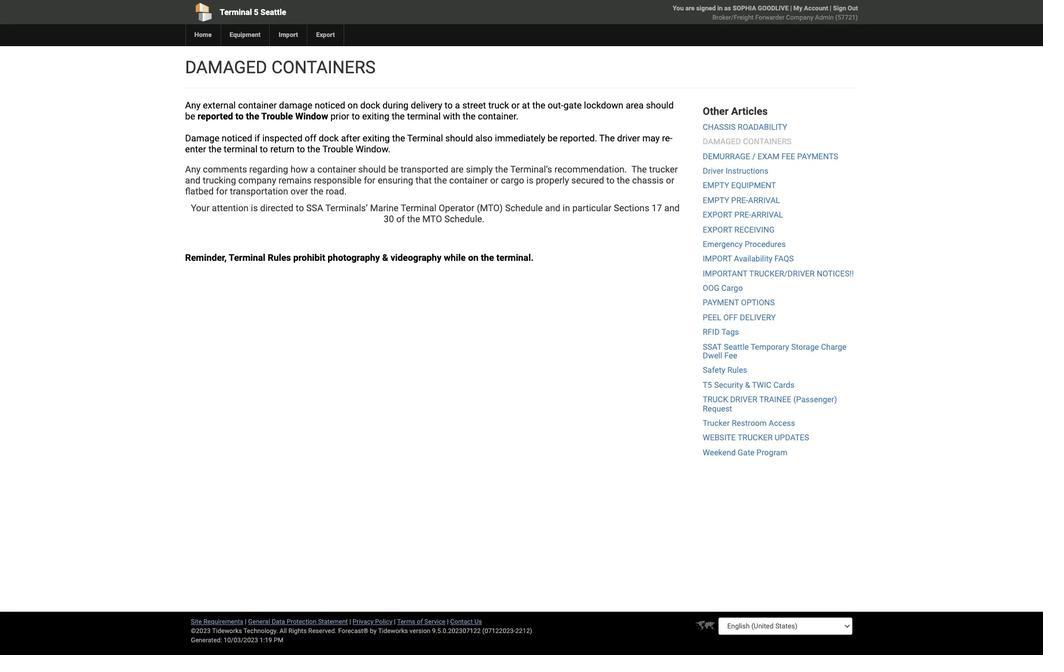 Task type: describe. For each thing, give the bounding box(es) containing it.
to left "return"
[[260, 144, 268, 155]]

driver instructions link
[[703, 166, 769, 176]]

terminal right reminder, at left top
[[229, 253, 266, 263]]

seattle inside the "other articles chassis roadability damaged containers demurrage / exam fee payments driver instructions empty equipment empty pre-arrival export pre-arrival export receiving emergency procedures import availability faqs important trucker/driver notices!! oog cargo payment options peel off delivery rfid tags ssat seattle temporary storage charge dwell fee safety rules t5 security & twic cards truck driver trainee (passenger) request trucker restroom access website trucker updates weekend gate program"
[[724, 342, 749, 352]]

how
[[291, 164, 308, 175]]

equipment
[[732, 181, 776, 190]]

terminal's
[[510, 164, 552, 175]]

terminal 5 seattle
[[220, 8, 286, 17]]

rfid tags link
[[703, 328, 739, 337]]

equipment link
[[220, 24, 269, 46]]

export link
[[307, 24, 344, 46]]

reported.
[[560, 133, 597, 144]]

to inside any external container damage noticed on dock during delivery to a street truck or at the out-gate lockdown area should be
[[445, 100, 453, 111]]

import
[[279, 31, 298, 39]]

operator
[[439, 203, 475, 214]]

payment options link
[[703, 298, 775, 308]]

exiting for after
[[363, 133, 390, 144]]

transportation
[[230, 186, 288, 197]]

0 horizontal spatial or
[[490, 175, 499, 186]]

you are signed in as sophia goodlive | my account | sign out broker/freight forwarder company admin (57721)
[[673, 5, 858, 21]]

ssa
[[306, 203, 323, 214]]

while
[[444, 253, 466, 263]]

export
[[316, 31, 335, 39]]

company
[[238, 175, 276, 186]]

terminal.
[[497, 253, 534, 263]]

are inside any comments regarding how a container should be transported are simply the terminal's recommendation.  the trucker and trucking company remains responsible for ensuring that the container or cargo is properly secured to the chassis or flatbed for transportation over the road. your attention is directed to ssa terminals' marine terminal operator (mto) schedule and in particular sections 17 and 30 of the mto schedule.
[[451, 164, 464, 175]]

seattle inside terminal 5 seattle link
[[261, 8, 286, 17]]

of inside site requirements | general data protection statement | privacy policy | terms of service | contact us ©2023 tideworks technology. all rights reserved. forecast® by tideworks version 9.5.0.202307122 (07122023-2212) generated: 10/03/2023 1:19 pm
[[417, 619, 423, 626]]

fee
[[782, 152, 796, 161]]

containers inside the "other articles chassis roadability damaged containers demurrage / exam fee payments driver instructions empty equipment empty pre-arrival export pre-arrival export receiving emergency procedures import availability faqs important trucker/driver notices!! oog cargo payment options peel off delivery rfid tags ssat seattle temporary storage charge dwell fee safety rules t5 security & twic cards truck driver trainee (passenger) request trucker restroom access website trucker updates weekend gate program"
[[743, 137, 792, 146]]

sign
[[833, 5, 846, 12]]

be inside any external container damage noticed on dock during delivery to a street truck or at the out-gate lockdown area should be
[[185, 111, 195, 122]]

the inside the damage noticed if inspected off dock after exiting the terminal should also immediately be reported. the driver may re- enter the terminal to return to the trouble window.
[[600, 133, 615, 144]]

0 horizontal spatial containers
[[272, 57, 376, 77]]

to right "prior"
[[352, 111, 360, 122]]

1:19
[[260, 637, 272, 645]]

| up forecast® on the left
[[350, 619, 351, 626]]

2 export from the top
[[703, 225, 733, 234]]

oog
[[703, 284, 720, 293]]

damage noticed if inspected off dock after exiting the terminal should also immediately be reported. the driver may re- enter the terminal to return to the trouble window.
[[185, 133, 673, 155]]

company
[[786, 14, 814, 21]]

tideworks
[[378, 628, 408, 636]]

protection
[[287, 619, 317, 626]]

the right simply
[[495, 164, 508, 175]]

that
[[416, 175, 432, 186]]

0 vertical spatial damaged
[[185, 57, 267, 77]]

reserved.
[[308, 628, 337, 636]]

(07122023-
[[483, 628, 516, 636]]

empty pre-arrival link
[[703, 196, 780, 205]]

tags
[[722, 328, 739, 337]]

0 vertical spatial arrival
[[749, 196, 780, 205]]

contact
[[450, 619, 473, 626]]

site
[[191, 619, 202, 626]]

a inside any external container damage noticed on dock during delivery to a street truck or at the out-gate lockdown area should be
[[455, 100, 460, 111]]

be inside any comments regarding how a container should be transported are simply the terminal's recommendation.  the trucker and trucking company remains responsible for ensuring that the container or cargo is properly secured to the chassis or flatbed for transportation over the road. your attention is directed to ssa terminals' marine terminal operator (mto) schedule and in particular sections 17 and 30 of the mto schedule.
[[388, 164, 399, 175]]

exiting for to
[[362, 111, 390, 122]]

weekend gate program link
[[703, 448, 788, 458]]

window.
[[356, 144, 391, 155]]

dwell
[[703, 351, 723, 361]]

the left terminal.
[[481, 253, 494, 263]]

contact us link
[[450, 619, 482, 626]]

videography
[[391, 253, 442, 263]]

signed
[[697, 5, 716, 12]]

the up ssa
[[311, 186, 324, 197]]

terminal inside the damage noticed if inspected off dock after exiting the terminal should also immediately be reported. the driver may re- enter the terminal to return to the trouble window.
[[224, 144, 258, 155]]

admin
[[815, 14, 834, 21]]

dock inside any external container damage noticed on dock during delivery to a street truck or at the out-gate lockdown area should be
[[360, 100, 380, 111]]

2 horizontal spatial and
[[665, 203, 680, 214]]

home link
[[185, 24, 220, 46]]

reported
[[198, 111, 233, 122]]

1 vertical spatial pre-
[[735, 210, 752, 220]]

if
[[255, 133, 260, 144]]

& inside the "other articles chassis roadability damaged containers demurrage / exam fee payments driver instructions empty equipment empty pre-arrival export pre-arrival export receiving emergency procedures import availability faqs important trucker/driver notices!! oog cargo payment options peel off delivery rfid tags ssat seattle temporary storage charge dwell fee safety rules t5 security & twic cards truck driver trainee (passenger) request trucker restroom access website trucker updates weekend gate program"
[[745, 381, 750, 390]]

| left general
[[245, 619, 247, 626]]

area
[[626, 100, 644, 111]]

lockdown
[[584, 100, 624, 111]]

should inside any external container damage noticed on dock during delivery to a street truck or at the out-gate lockdown area should be
[[646, 100, 674, 111]]

import link
[[269, 24, 307, 46]]

1 empty from the top
[[703, 181, 730, 190]]

exam
[[758, 152, 780, 161]]

broker/freight
[[713, 14, 754, 21]]

access
[[769, 419, 796, 428]]

sign out link
[[833, 5, 858, 12]]

in inside any comments regarding how a container should be transported are simply the terminal's recommendation.  the trucker and trucking company remains responsible for ensuring that the container or cargo is properly secured to the chassis or flatbed for transportation over the road. your attention is directed to ssa terminals' marine terminal operator (mto) schedule and in particular sections 17 and 30 of the mto schedule.
[[563, 203, 570, 214]]

are inside you are signed in as sophia goodlive | my account | sign out broker/freight forwarder company admin (57721)
[[686, 5, 695, 12]]

simply
[[466, 164, 493, 175]]

1 horizontal spatial container
[[318, 164, 356, 175]]

cards
[[774, 381, 795, 390]]

container.
[[478, 111, 519, 122]]

ssat seattle temporary storage charge dwell fee link
[[703, 342, 847, 361]]

peel
[[703, 313, 722, 322]]

chassis roadability link
[[703, 122, 788, 132]]

to left ssa
[[296, 203, 304, 214]]

ensuring
[[378, 175, 413, 186]]

the left delivery
[[392, 111, 405, 122]]

prohibit
[[293, 253, 325, 263]]

roadability
[[738, 122, 788, 132]]

re-
[[662, 133, 673, 144]]

other
[[703, 105, 729, 117]]

particular
[[573, 203, 612, 214]]

| up 9.5.0.202307122
[[447, 619, 449, 626]]

1 export from the top
[[703, 210, 733, 220]]

0 vertical spatial rules
[[268, 253, 291, 263]]

notices!!
[[817, 269, 854, 278]]

the right window.
[[392, 133, 405, 144]]

your
[[191, 203, 210, 214]]

temporary
[[751, 342, 790, 352]]

ssat
[[703, 342, 722, 352]]

to right secured
[[607, 175, 615, 186]]

chassis
[[703, 122, 736, 132]]

photography
[[328, 253, 380, 263]]

terminal left 5
[[220, 8, 252, 17]]

program
[[757, 448, 788, 458]]

statement
[[318, 619, 348, 626]]

updates
[[775, 434, 810, 443]]

damage
[[279, 100, 313, 111]]

cargo
[[722, 284, 743, 293]]

may
[[643, 133, 660, 144]]

1 horizontal spatial and
[[545, 203, 561, 214]]

reminder,
[[185, 253, 227, 263]]

t5 security & twic cards link
[[703, 381, 795, 390]]

driver
[[730, 395, 758, 405]]

9.5.0.202307122
[[432, 628, 481, 636]]

general data protection statement link
[[248, 619, 348, 626]]

2 empty from the top
[[703, 196, 730, 205]]

(passenger)
[[794, 395, 837, 405]]

any for any external container damage noticed on dock during delivery to a street truck or at the out-gate lockdown area should be
[[185, 100, 201, 111]]



Task type: vqa. For each thing, say whether or not it's contained in the screenshot.
COMMENTS at left
yes



Task type: locate. For each thing, give the bounding box(es) containing it.
& left twic
[[745, 381, 750, 390]]

| left sign
[[830, 5, 832, 12]]

2 horizontal spatial or
[[666, 175, 675, 186]]

are right you
[[686, 5, 695, 12]]

trouble inside the damage noticed if inspected off dock after exiting the terminal should also immediately be reported. the driver may re- enter the terminal to return to the trouble window.
[[323, 144, 353, 155]]

for
[[364, 175, 376, 186], [216, 186, 228, 197]]

remains
[[279, 175, 312, 186]]

all
[[280, 628, 287, 636]]

0 horizontal spatial terminal
[[224, 144, 258, 155]]

0 horizontal spatial dock
[[319, 133, 339, 144]]

1 vertical spatial &
[[745, 381, 750, 390]]

1 vertical spatial trouble
[[323, 144, 353, 155]]

0 horizontal spatial a
[[310, 164, 315, 175]]

in left as
[[718, 5, 723, 12]]

payments
[[798, 152, 839, 161]]

1 horizontal spatial terminal
[[407, 111, 441, 122]]

0 vertical spatial any
[[185, 100, 201, 111]]

as
[[725, 5, 731, 12]]

the right that
[[434, 175, 447, 186]]

& left videography
[[382, 253, 388, 263]]

weekend
[[703, 448, 736, 458]]

storage
[[792, 342, 819, 352]]

charge
[[821, 342, 847, 352]]

chassis
[[632, 175, 664, 186]]

1 vertical spatial a
[[310, 164, 315, 175]]

17
[[652, 203, 662, 214]]

my account link
[[794, 5, 829, 12]]

any external container damage noticed on dock during delivery to a street truck or at the out-gate lockdown area should be
[[185, 100, 674, 122]]

in inside you are signed in as sophia goodlive | my account | sign out broker/freight forwarder company admin (57721)
[[718, 5, 723, 12]]

driver
[[703, 166, 724, 176]]

is down transportation at the top left of the page
[[251, 203, 258, 214]]

a inside any comments regarding how a container should be transported are simply the terminal's recommendation.  the trucker and trucking company remains responsible for ensuring that the container or cargo is properly secured to the chassis or flatbed for transportation over the road. your attention is directed to ssa terminals' marine terminal operator (mto) schedule and in particular sections 17 and 30 of the mto schedule.
[[310, 164, 315, 175]]

2 horizontal spatial should
[[646, 100, 674, 111]]

0 vertical spatial dock
[[360, 100, 380, 111]]

or left at
[[512, 100, 520, 111]]

export up the emergency
[[703, 225, 733, 234]]

1 horizontal spatial of
[[417, 619, 423, 626]]

any left external
[[185, 100, 201, 111]]

safety rules link
[[703, 366, 748, 375]]

the up if
[[246, 111, 259, 122]]

0 horizontal spatial trouble
[[261, 111, 293, 122]]

trucker restroom access link
[[703, 419, 796, 428]]

is right cargo
[[527, 175, 534, 186]]

truck
[[488, 100, 509, 111]]

for left ensuring
[[364, 175, 376, 186]]

should right area on the right top of the page
[[646, 100, 674, 111]]

noticed inside the damage noticed if inspected off dock after exiting the terminal should also immediately be reported. the driver may re- enter the terminal to return to the trouble window.
[[222, 133, 252, 144]]

1 horizontal spatial are
[[686, 5, 695, 12]]

or inside any external container damage noticed on dock during delivery to a street truck or at the out-gate lockdown area should be
[[512, 100, 520, 111]]

of right 30
[[397, 214, 405, 225]]

2 exiting from the top
[[363, 133, 390, 144]]

be up the damage
[[185, 111, 195, 122]]

1 vertical spatial is
[[251, 203, 258, 214]]

export receiving link
[[703, 225, 775, 234]]

website trucker updates link
[[703, 434, 810, 443]]

1 horizontal spatial in
[[718, 5, 723, 12]]

terminal inside any comments regarding how a container should be transported are simply the terminal's recommendation.  the trucker and trucking company remains responsible for ensuring that the container or cargo is properly secured to the chassis or flatbed for transportation over the road. your attention is directed to ssa terminals' marine terminal operator (mto) schedule and in particular sections 17 and 30 of the mto schedule.
[[401, 203, 437, 214]]

be left reported.
[[548, 133, 558, 144]]

schedule.
[[445, 214, 485, 225]]

import availability faqs link
[[703, 254, 794, 264]]

0 vertical spatial be
[[185, 111, 195, 122]]

0 vertical spatial seattle
[[261, 8, 286, 17]]

my
[[794, 5, 803, 12]]

the right enter
[[209, 144, 222, 155]]

1 vertical spatial any
[[185, 164, 201, 175]]

export up export receiving link
[[703, 210, 733, 220]]

truck
[[703, 395, 728, 405]]

1 horizontal spatial seattle
[[724, 342, 749, 352]]

in left particular
[[563, 203, 570, 214]]

1 horizontal spatial be
[[388, 164, 399, 175]]

2 horizontal spatial be
[[548, 133, 558, 144]]

reported to the trouble window prior to exiting the terminal with the container.
[[198, 111, 519, 122]]

and left trucking
[[185, 175, 201, 186]]

should inside the damage noticed if inspected off dock after exiting the terminal should also immediately be reported. the driver may re- enter the terminal to return to the trouble window.
[[446, 133, 473, 144]]

responsible
[[314, 175, 362, 186]]

1 vertical spatial damaged
[[703, 137, 741, 146]]

1 horizontal spatial a
[[455, 100, 460, 111]]

to right reported
[[236, 111, 244, 122]]

noticed left if
[[222, 133, 252, 144]]

sophia
[[733, 5, 757, 12]]

the inside any comments regarding how a container should be transported are simply the terminal's recommendation.  the trucker and trucking company remains responsible for ensuring that the container or cargo is properly secured to the chassis or flatbed for transportation over the road. your attention is directed to ssa terminals' marine terminal operator (mto) schedule and in particular sections 17 and 30 of the mto schedule.
[[632, 164, 647, 175]]

exiting right after
[[363, 133, 390, 144]]

on right while
[[468, 253, 479, 263]]

arrival up receiving
[[752, 210, 784, 220]]

0 horizontal spatial container
[[238, 100, 277, 111]]

over
[[291, 186, 308, 197]]

0 vertical spatial export
[[703, 210, 733, 220]]

or left cargo
[[490, 175, 499, 186]]

1 horizontal spatial noticed
[[315, 100, 345, 111]]

dock inside the damage noticed if inspected off dock after exiting the terminal should also immediately be reported. the driver may re- enter the terminal to return to the trouble window.
[[319, 133, 339, 144]]

container up operator
[[449, 175, 488, 186]]

container up road. at the left of the page
[[318, 164, 356, 175]]

pre- down empty equipment link
[[732, 196, 749, 205]]

terminal 5 seattle link
[[185, 0, 456, 24]]

fee
[[725, 351, 738, 361]]

0 horizontal spatial the
[[600, 133, 615, 144]]

1 vertical spatial empty
[[703, 196, 730, 205]]

emergency procedures link
[[703, 240, 786, 249]]

1 vertical spatial of
[[417, 619, 423, 626]]

container inside any external container damage noticed on dock during delivery to a street truck or at the out-gate lockdown area should be
[[238, 100, 277, 111]]

website
[[703, 434, 736, 443]]

| left my
[[791, 5, 792, 12]]

articles
[[732, 105, 768, 117]]

mto
[[423, 214, 442, 225]]

truck driver trainee (passenger) request link
[[703, 395, 837, 414]]

1 vertical spatial dock
[[319, 133, 339, 144]]

container up if
[[238, 100, 277, 111]]

0 horizontal spatial is
[[251, 203, 258, 214]]

trainee
[[760, 395, 792, 405]]

damaged down equipment 'link'
[[185, 57, 267, 77]]

the left mto
[[407, 214, 420, 225]]

1 vertical spatial on
[[468, 253, 479, 263]]

0 vertical spatial pre-
[[732, 196, 749, 205]]

on up after
[[348, 100, 358, 111]]

0 vertical spatial terminal
[[407, 111, 441, 122]]

on
[[348, 100, 358, 111], [468, 253, 479, 263]]

arrival down equipment at the right
[[749, 196, 780, 205]]

1 vertical spatial the
[[632, 164, 647, 175]]

1 horizontal spatial on
[[468, 253, 479, 263]]

external
[[203, 100, 236, 111]]

out
[[848, 5, 858, 12]]

any comments regarding how a container should be transported are simply the terminal's recommendation.  the trucker and trucking company remains responsible for ensuring that the container or cargo is properly secured to the chassis or flatbed for transportation over the road. your attention is directed to ssa terminals' marine terminal operator (mto) schedule and in particular sections 17 and 30 of the mto schedule.
[[185, 164, 680, 225]]

account
[[804, 5, 829, 12]]

us
[[475, 619, 482, 626]]

trucker
[[703, 419, 730, 428]]

0 vertical spatial empty
[[703, 181, 730, 190]]

should down window.
[[358, 164, 386, 175]]

in
[[718, 5, 723, 12], [563, 203, 570, 214]]

0 horizontal spatial seattle
[[261, 8, 286, 17]]

site requirements link
[[191, 619, 243, 626]]

directed
[[260, 203, 294, 214]]

a right how
[[310, 164, 315, 175]]

arrival
[[749, 196, 780, 205], [752, 210, 784, 220]]

0 vertical spatial the
[[600, 133, 615, 144]]

2 vertical spatial should
[[358, 164, 386, 175]]

0 vertical spatial a
[[455, 100, 460, 111]]

1 vertical spatial terminal
[[224, 144, 258, 155]]

a
[[455, 100, 460, 111], [310, 164, 315, 175]]

containers up exam
[[743, 137, 792, 146]]

0 vertical spatial of
[[397, 214, 405, 225]]

instructions
[[726, 166, 769, 176]]

the up how
[[307, 144, 320, 155]]

1 horizontal spatial rules
[[728, 366, 748, 375]]

rules
[[268, 253, 291, 263], [728, 366, 748, 375]]

demurrage
[[703, 152, 751, 161]]

the inside any external container damage noticed on dock during delivery to a street truck or at the out-gate lockdown area should be
[[533, 100, 546, 111]]

1 horizontal spatial for
[[364, 175, 376, 186]]

0 vertical spatial noticed
[[315, 100, 345, 111]]

window
[[295, 111, 328, 122]]

and right 17
[[665, 203, 680, 214]]

damaged inside the "other articles chassis roadability damaged containers demurrage / exam fee payments driver instructions empty equipment empty pre-arrival export pre-arrival export receiving emergency procedures import availability faqs important trucker/driver notices!! oog cargo payment options peel off delivery rfid tags ssat seattle temporary storage charge dwell fee safety rules t5 security & twic cards truck driver trainee (passenger) request trucker restroom access website trucker updates weekend gate program"
[[703, 137, 741, 146]]

pre- down empty pre-arrival link
[[735, 210, 752, 220]]

noticed right damage
[[315, 100, 345, 111]]

request
[[703, 404, 733, 414]]

1 horizontal spatial trouble
[[323, 144, 353, 155]]

be inside the damage noticed if inspected off dock after exiting the terminal should also immediately be reported. the driver may re- enter the terminal to return to the trouble window.
[[548, 133, 558, 144]]

noticed inside any external container damage noticed on dock during delivery to a street truck or at the out-gate lockdown area should be
[[315, 100, 345, 111]]

1 vertical spatial noticed
[[222, 133, 252, 144]]

street
[[463, 100, 486, 111]]

empty down empty equipment link
[[703, 196, 730, 205]]

faqs
[[775, 254, 794, 264]]

1 vertical spatial export
[[703, 225, 733, 234]]

any for any comments regarding how a container should be transported are simply the terminal's recommendation.  the trucker and trucking company remains responsible for ensuring that the container or cargo is properly secured to the chassis or flatbed for transportation over the road. your attention is directed to ssa terminals' marine terminal operator (mto) schedule and in particular sections 17 and 30 of the mto schedule.
[[185, 164, 201, 175]]

dock right the off
[[319, 133, 339, 144]]

inspected
[[262, 133, 303, 144]]

and down properly at the top of page
[[545, 203, 561, 214]]

containers
[[272, 57, 376, 77], [743, 137, 792, 146]]

the left driver
[[600, 133, 615, 144]]

seattle
[[261, 8, 286, 17], [724, 342, 749, 352]]

trucking
[[203, 175, 236, 186]]

1 horizontal spatial the
[[632, 164, 647, 175]]

1 horizontal spatial damaged
[[703, 137, 741, 146]]

the left chassis
[[617, 175, 630, 186]]

road.
[[326, 186, 347, 197]]

should inside any comments regarding how a container should be transported are simply the terminal's recommendation.  the trucker and trucking company remains responsible for ensuring that the container or cargo is properly secured to the chassis or flatbed for transportation over the road. your attention is directed to ssa terminals' marine terminal operator (mto) schedule and in particular sections 17 and 30 of the mto schedule.
[[358, 164, 386, 175]]

damaged down chassis
[[703, 137, 741, 146]]

1 vertical spatial are
[[451, 164, 464, 175]]

1 horizontal spatial or
[[512, 100, 520, 111]]

terminal down any external container damage noticed on dock during delivery to a street truck or at the out-gate lockdown area should be
[[407, 133, 443, 144]]

0 horizontal spatial for
[[216, 186, 228, 197]]

terminal left the with on the top left
[[407, 111, 441, 122]]

procedures
[[745, 240, 786, 249]]

on inside any external container damage noticed on dock during delivery to a street truck or at the out-gate lockdown area should be
[[348, 100, 358, 111]]

0 vertical spatial &
[[382, 253, 388, 263]]

| up tideworks
[[394, 619, 396, 626]]

of up version
[[417, 619, 423, 626]]

trucker/driver
[[750, 269, 815, 278]]

cargo
[[501, 175, 524, 186]]

0 vertical spatial trouble
[[261, 111, 293, 122]]

off
[[724, 313, 738, 322]]

empty equipment link
[[703, 181, 776, 190]]

2 horizontal spatial container
[[449, 175, 488, 186]]

©2023 tideworks
[[191, 628, 242, 636]]

0 vertical spatial are
[[686, 5, 695, 12]]

the left trucker
[[632, 164, 647, 175]]

to right "return"
[[297, 144, 305, 155]]

1 vertical spatial arrival
[[752, 210, 784, 220]]

dock left the during
[[360, 100, 380, 111]]

0 vertical spatial exiting
[[362, 111, 390, 122]]

1 horizontal spatial dock
[[360, 100, 380, 111]]

be down window.
[[388, 164, 399, 175]]

0 horizontal spatial be
[[185, 111, 195, 122]]

0 horizontal spatial are
[[451, 164, 464, 175]]

0 vertical spatial should
[[646, 100, 674, 111]]

0 horizontal spatial of
[[397, 214, 405, 225]]

0 horizontal spatial &
[[382, 253, 388, 263]]

a left street at the left top of page
[[455, 100, 460, 111]]

to right delivery
[[445, 100, 453, 111]]

delivery
[[740, 313, 776, 322]]

pm
[[274, 637, 284, 645]]

the
[[600, 133, 615, 144], [632, 164, 647, 175]]

the right at
[[533, 100, 546, 111]]

1 vertical spatial rules
[[728, 366, 748, 375]]

should
[[646, 100, 674, 111], [446, 133, 473, 144], [358, 164, 386, 175]]

1 horizontal spatial &
[[745, 381, 750, 390]]

1 horizontal spatial should
[[446, 133, 473, 144]]

the right the with on the top left
[[463, 111, 476, 122]]

exiting inside the damage noticed if inspected off dock after exiting the terminal should also immediately be reported. the driver may re- enter the terminal to return to the trouble window.
[[363, 133, 390, 144]]

0 vertical spatial is
[[527, 175, 534, 186]]

0 horizontal spatial noticed
[[222, 133, 252, 144]]

sections
[[614, 203, 650, 214]]

1 horizontal spatial containers
[[743, 137, 792, 146]]

trouble right the off
[[323, 144, 353, 155]]

flatbed
[[185, 186, 214, 197]]

site requirements | general data protection statement | privacy policy | terms of service | contact us ©2023 tideworks technology. all rights reserved. forecast® by tideworks version 9.5.0.202307122 (07122023-2212) generated: 10/03/2023 1:19 pm
[[191, 619, 532, 645]]

1 vertical spatial containers
[[743, 137, 792, 146]]

seattle down "tags"
[[724, 342, 749, 352]]

empty down driver
[[703, 181, 730, 190]]

rules down fee
[[728, 366, 748, 375]]

any inside any external container damage noticed on dock during delivery to a street truck or at the out-gate lockdown area should be
[[185, 100, 201, 111]]

terminal inside the damage noticed if inspected off dock after exiting the terminal should also immediately be reported. the driver may re- enter the terminal to return to the trouble window.
[[407, 133, 443, 144]]

1 horizontal spatial is
[[527, 175, 534, 186]]

export pre-arrival link
[[703, 210, 784, 220]]

for up attention
[[216, 186, 228, 197]]

seattle right 5
[[261, 8, 286, 17]]

0 horizontal spatial should
[[358, 164, 386, 175]]

rights
[[289, 628, 307, 636]]

2212)
[[516, 628, 532, 636]]

2 any from the top
[[185, 164, 201, 175]]

2 vertical spatial be
[[388, 164, 399, 175]]

or right chassis
[[666, 175, 675, 186]]

0 horizontal spatial and
[[185, 175, 201, 186]]

are left simply
[[451, 164, 464, 175]]

or
[[512, 100, 520, 111], [490, 175, 499, 186], [666, 175, 675, 186]]

rules inside the "other articles chassis roadability damaged containers demurrage / exam fee payments driver instructions empty equipment empty pre-arrival export pre-arrival export receiving emergency procedures import availability faqs important trucker/driver notices!! oog cargo payment options peel off delivery rfid tags ssat seattle temporary storage charge dwell fee safety rules t5 security & twic cards truck driver trainee (passenger) request trucker restroom access website trucker updates weekend gate program"
[[728, 366, 748, 375]]

during
[[383, 100, 409, 111]]

1 any from the top
[[185, 100, 201, 111]]

demurrage / exam fee payments link
[[703, 152, 839, 161]]

of inside any comments regarding how a container should be transported are simply the terminal's recommendation.  the trucker and trucking company remains responsible for ensuring that the container or cargo is properly secured to the chassis or flatbed for transportation over the road. your attention is directed to ssa terminals' marine terminal operator (mto) schedule and in particular sections 17 and 30 of the mto schedule.
[[397, 214, 405, 225]]

1 vertical spatial in
[[563, 203, 570, 214]]

rules left prohibit
[[268, 253, 291, 263]]

exiting up window.
[[362, 111, 390, 122]]

terminal down that
[[401, 203, 437, 214]]

important trucker/driver notices!! link
[[703, 269, 854, 278]]

1 vertical spatial should
[[446, 133, 473, 144]]

10/03/2023
[[224, 637, 258, 645]]

0 vertical spatial in
[[718, 5, 723, 12]]

container
[[238, 100, 277, 111], [318, 164, 356, 175], [449, 175, 488, 186]]

version
[[410, 628, 431, 636]]

options
[[741, 298, 775, 308]]

0 horizontal spatial in
[[563, 203, 570, 214]]

terminal up comments
[[224, 144, 258, 155]]

containers down "export" link
[[272, 57, 376, 77]]

0 horizontal spatial rules
[[268, 253, 291, 263]]

any inside any comments regarding how a container should be transported are simply the terminal's recommendation.  the trucker and trucking company remains responsible for ensuring that the container or cargo is properly secured to the chassis or flatbed for transportation over the road. your attention is directed to ssa terminals' marine terminal operator (mto) schedule and in particular sections 17 and 30 of the mto schedule.
[[185, 164, 201, 175]]

twic
[[752, 381, 772, 390]]

trucker
[[738, 434, 773, 443]]

1 vertical spatial be
[[548, 133, 558, 144]]

0 horizontal spatial damaged
[[185, 57, 267, 77]]

any down enter
[[185, 164, 201, 175]]

1 exiting from the top
[[362, 111, 390, 122]]

0 horizontal spatial on
[[348, 100, 358, 111]]

prior
[[331, 111, 350, 122]]

0 vertical spatial containers
[[272, 57, 376, 77]]

1 vertical spatial seattle
[[724, 342, 749, 352]]

delivery
[[411, 100, 442, 111]]

1 vertical spatial exiting
[[363, 133, 390, 144]]

0 vertical spatial on
[[348, 100, 358, 111]]

terminal
[[220, 8, 252, 17], [407, 133, 443, 144], [401, 203, 437, 214], [229, 253, 266, 263]]

trouble up inspected
[[261, 111, 293, 122]]

should down the with on the top left
[[446, 133, 473, 144]]



